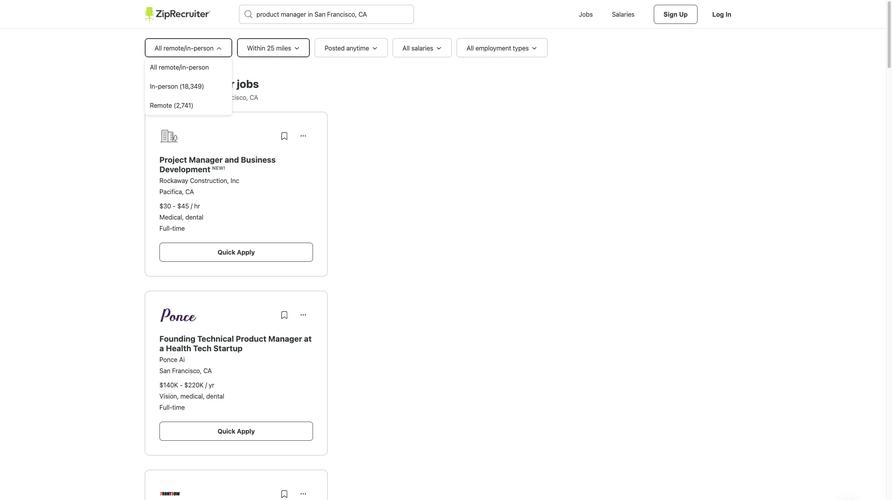 Task type: describe. For each thing, give the bounding box(es) containing it.
person for all remote/in-person button
[[189, 64, 209, 71]]

quick for founding technical product manager at a health tech startup
[[218, 428, 236, 435]]

$140k
[[160, 382, 178, 389]]

jobs
[[580, 11, 593, 18]]

employment
[[476, 45, 512, 52]]

$140k - $220k / yr vision, medical, dental full-time
[[160, 382, 224, 411]]

all salaries
[[403, 45, 434, 52]]

all salaries button
[[393, 38, 452, 57]]

all remote/in-person button
[[145, 38, 233, 57]]

- for project manager and business development
[[173, 203, 176, 210]]

ca inside product manager jobs 22,343 jobs found in san francisco,  ca
[[250, 94, 258, 101]]

health
[[166, 344, 192, 353]]

product manager jobs 22,343 jobs found in san francisco,  ca
[[145, 77, 259, 101]]

all employment types
[[467, 45, 529, 52]]

miles
[[276, 45, 292, 52]]

quick apply button for project manager and business development
[[160, 243, 313, 262]]

ponce
[[160, 356, 178, 363]]

all remote/in-person for all remote/in-person dropdown button
[[155, 45, 214, 52]]

in
[[726, 11, 732, 18]]

san inside product manager jobs 22,343 jobs found in san francisco,  ca
[[206, 94, 217, 101]]

$30
[[160, 203, 171, 210]]

all for all salaries popup button
[[403, 45, 410, 52]]

manager inside the project manager and business development
[[189, 155, 223, 164]]

ca inside founding technical product manager at a health tech startup ponce ai san francisco, ca
[[204, 367, 212, 375]]

- for founding technical product manager at a health tech startup
[[180, 382, 183, 389]]

product demonstrator - easy holliday cash!! image
[[160, 485, 181, 500]]

jobs link
[[570, 0, 603, 29]]

remote (2,741)
[[150, 102, 194, 109]]

save job for later image for project manager and business development
[[280, 131, 289, 141]]

ponce ai link
[[160, 356, 185, 363]]

we found 22,343+ open positions dialog
[[0, 0, 887, 500]]

/ for project manager and business development
[[191, 203, 193, 210]]

founding technical product manager at a health tech startup image
[[160, 308, 198, 322]]

rockaway construction, inc pacifica, ca
[[160, 177, 239, 195]]

within 25 miles button
[[237, 38, 310, 57]]

quick apply for project manager and business development
[[218, 249, 255, 256]]

in
[[199, 94, 204, 101]]

yr
[[209, 382, 215, 389]]

sign up link
[[654, 5, 698, 24]]

inc
[[231, 177, 239, 184]]

(18,349)
[[180, 83, 204, 90]]

time inside $140k - $220k / yr vision, medical, dental full-time
[[172, 404, 185, 411]]

tech
[[193, 344, 212, 353]]

dental inside '$30 - $45 / hr medical, dental full-time'
[[186, 214, 204, 221]]

ca inside rockaway construction, inc pacifica, ca
[[186, 188, 194, 195]]

pacifica, ca link
[[160, 188, 194, 195]]

medical,
[[181, 393, 205, 400]]

all remote/in-person for all remote/in-person button
[[150, 64, 209, 71]]

project manager and business development
[[160, 155, 276, 174]]

manager inside founding technical product manager at a health tech startup ponce ai san francisco, ca
[[269, 334, 303, 344]]

founding
[[160, 334, 196, 344]]

sign
[[664, 11, 678, 18]]

manager
[[189, 77, 235, 90]]

/ for founding technical product manager at a health tech startup
[[205, 382, 207, 389]]

product inside founding technical product manager at a health tech startup ponce ai san francisco, ca
[[236, 334, 267, 344]]

medical,
[[160, 214, 184, 221]]

all for all employment types dropdown button
[[467, 45, 474, 52]]

development
[[160, 165, 211, 174]]

founding technical product manager at a health tech startup link
[[160, 334, 312, 353]]

san francisco, ca link
[[160, 367, 212, 375]]



Task type: locate. For each thing, give the bounding box(es) containing it.
startup
[[214, 344, 243, 353]]

all remote/in-person up "in-person (18,349)"
[[150, 64, 209, 71]]

(2,741)
[[174, 102, 194, 109]]

1 horizontal spatial manager
[[269, 334, 303, 344]]

all left salaries
[[403, 45, 410, 52]]

0 horizontal spatial product
[[145, 77, 186, 90]]

person up the 22,343
[[158, 83, 178, 90]]

jobs right 'manager'
[[237, 77, 259, 90]]

Search job title or keyword search field
[[240, 5, 414, 23]]

apply for founding technical product manager at a health tech startup
[[237, 428, 255, 435]]

/ inside '$30 - $45 / hr medical, dental full-time'
[[191, 203, 193, 210]]

all inside popup button
[[403, 45, 410, 52]]

san down ponce
[[160, 367, 171, 375]]

0 vertical spatial time
[[172, 225, 185, 232]]

san right 'in'
[[206, 94, 217, 101]]

dental inside $140k - $220k / yr vision, medical, dental full-time
[[207, 393, 224, 400]]

1 quick apply from the top
[[218, 249, 255, 256]]

in-person (18,349)
[[150, 83, 204, 90]]

person
[[194, 45, 214, 52], [189, 64, 209, 71], [158, 83, 178, 90]]

project
[[160, 155, 187, 164]]

within
[[247, 45, 266, 52]]

1 horizontal spatial product
[[236, 334, 267, 344]]

time
[[172, 225, 185, 232], [172, 404, 185, 411]]

2 vertical spatial ca
[[204, 367, 212, 375]]

1 vertical spatial quick apply button
[[160, 422, 313, 441]]

0 vertical spatial all remote/in-person
[[155, 45, 214, 52]]

rockaway construction, inc link
[[160, 177, 239, 184]]

1 vertical spatial time
[[172, 404, 185, 411]]

in-person (18,349) button
[[145, 77, 232, 96]]

2 apply from the top
[[237, 428, 255, 435]]

hr
[[194, 203, 200, 210]]

- inside '$30 - $45 / hr medical, dental full-time'
[[173, 203, 176, 210]]

0 vertical spatial quick apply button
[[160, 243, 313, 262]]

san
[[206, 94, 217, 101], [160, 367, 171, 375]]

person inside dropdown button
[[194, 45, 214, 52]]

francisco, inside founding technical product manager at a health tech startup ponce ai san francisco, ca
[[172, 367, 202, 375]]

1 horizontal spatial ca
[[204, 367, 212, 375]]

dental down hr
[[186, 214, 204, 221]]

all up 'in-'
[[150, 64, 157, 71]]

1 quick from the top
[[218, 249, 236, 256]]

full- down vision,
[[160, 404, 172, 411]]

save job for later image
[[280, 131, 289, 141], [280, 311, 289, 320]]

0 vertical spatial /
[[191, 203, 193, 210]]

/ left hr
[[191, 203, 193, 210]]

francisco, down 'manager'
[[219, 94, 248, 101]]

all remote/in-person
[[155, 45, 214, 52], [150, 64, 209, 71]]

in-
[[150, 83, 158, 90]]

0 horizontal spatial -
[[173, 203, 176, 210]]

2 horizontal spatial ca
[[250, 94, 258, 101]]

posted
[[325, 45, 345, 52]]

0 horizontal spatial /
[[191, 203, 193, 210]]

quick apply for founding technical product manager at a health tech startup
[[218, 428, 255, 435]]

francisco, down ai
[[172, 367, 202, 375]]

remote/in- inside all remote/in-person dropdown button
[[164, 45, 194, 52]]

0 vertical spatial quick apply
[[218, 249, 255, 256]]

and
[[225, 155, 239, 164]]

salaries
[[613, 11, 635, 18]]

1 time from the top
[[172, 225, 185, 232]]

salaries
[[412, 45, 434, 52]]

all
[[155, 45, 162, 52], [403, 45, 410, 52], [467, 45, 474, 52], [150, 64, 157, 71]]

- right the $140k
[[180, 382, 183, 389]]

2 quick from the top
[[218, 428, 236, 435]]

$30 - $45 / hr medical, dental full-time
[[160, 203, 204, 232]]

- inside $140k - $220k / yr vision, medical, dental full-time
[[180, 382, 183, 389]]

1 horizontal spatial /
[[205, 382, 207, 389]]

remote/in- up all remote/in-person button
[[164, 45, 194, 52]]

0 vertical spatial save job for later image
[[280, 131, 289, 141]]

save job for later image for founding technical product manager at a health tech startup
[[280, 311, 289, 320]]

1 quick apply button from the top
[[160, 243, 313, 262]]

product up startup
[[236, 334, 267, 344]]

quick apply
[[218, 249, 255, 256], [218, 428, 255, 435]]

1 vertical spatial product
[[236, 334, 267, 344]]

posted anytime
[[325, 45, 370, 52]]

2 quick apply button from the top
[[160, 422, 313, 441]]

$45
[[178, 203, 189, 210]]

log in
[[713, 11, 732, 18]]

construction,
[[190, 177, 229, 184]]

ziprecruiter image
[[145, 7, 211, 21]]

log
[[713, 11, 725, 18]]

/ inside $140k - $220k / yr vision, medical, dental full-time
[[205, 382, 207, 389]]

technical
[[198, 334, 234, 344]]

log in link
[[703, 5, 742, 24]]

new!
[[212, 165, 225, 171]]

0 vertical spatial apply
[[237, 249, 255, 256]]

22,343
[[145, 94, 166, 101]]

all inside button
[[150, 64, 157, 71]]

all remote/in-person inside dropdown button
[[155, 45, 214, 52]]

jobs up the remote (2,741)
[[167, 94, 179, 101]]

1 horizontal spatial san
[[206, 94, 217, 101]]

remote/in- up "in-person (18,349)"
[[159, 64, 189, 71]]

1 vertical spatial san
[[160, 367, 171, 375]]

manager up new!
[[189, 155, 223, 164]]

1 vertical spatial /
[[205, 382, 207, 389]]

all for all remote/in-person dropdown button
[[155, 45, 162, 52]]

1 vertical spatial person
[[189, 64, 209, 71]]

1 vertical spatial quick apply
[[218, 428, 255, 435]]

1 full- from the top
[[160, 225, 172, 232]]

posted anytime button
[[315, 38, 388, 57]]

pacifica,
[[160, 188, 184, 195]]

0 horizontal spatial francisco,
[[172, 367, 202, 375]]

all remote/in-person up all remote/in-person button
[[155, 45, 214, 52]]

found
[[181, 94, 198, 101]]

1 vertical spatial all remote/in-person
[[150, 64, 209, 71]]

1 horizontal spatial jobs
[[237, 77, 259, 90]]

all remote/in-person inside button
[[150, 64, 209, 71]]

0 vertical spatial san
[[206, 94, 217, 101]]

business
[[241, 155, 276, 164]]

manager
[[189, 155, 223, 164], [269, 334, 303, 344]]

product inside product manager jobs 22,343 jobs found in san francisco,  ca
[[145, 77, 186, 90]]

0 vertical spatial -
[[173, 203, 176, 210]]

0 vertical spatial jobs
[[237, 77, 259, 90]]

remote/in- for all remote/in-person dropdown button
[[164, 45, 194, 52]]

1 horizontal spatial francisco,
[[219, 94, 248, 101]]

person for all remote/in-person dropdown button
[[194, 45, 214, 52]]

product up the 22,343
[[145, 77, 186, 90]]

25
[[267, 45, 275, 52]]

manager left at
[[269, 334, 303, 344]]

0 vertical spatial quick
[[218, 249, 236, 256]]

ca
[[250, 94, 258, 101], [186, 188, 194, 195], [204, 367, 212, 375]]

types
[[513, 45, 529, 52]]

remote/in-
[[164, 45, 194, 52], [159, 64, 189, 71]]

quick apply button
[[160, 243, 313, 262], [160, 422, 313, 441]]

all up all remote/in-person button
[[155, 45, 162, 52]]

time inside '$30 - $45 / hr medical, dental full-time'
[[172, 225, 185, 232]]

0 horizontal spatial jobs
[[167, 94, 179, 101]]

rockaway
[[160, 177, 188, 184]]

$220k
[[185, 382, 204, 389]]

at
[[304, 334, 312, 344]]

full- inside $140k - $220k / yr vision, medical, dental full-time
[[160, 404, 172, 411]]

0 vertical spatial ca
[[250, 94, 258, 101]]

time down vision,
[[172, 404, 185, 411]]

- right the $30
[[173, 203, 176, 210]]

apply for project manager and business development
[[237, 249, 255, 256]]

remote (2,741) button
[[145, 96, 232, 115]]

2 quick apply from the top
[[218, 428, 255, 435]]

-
[[173, 203, 176, 210], [180, 382, 183, 389]]

0 vertical spatial dental
[[186, 214, 204, 221]]

1 vertical spatial quick
[[218, 428, 236, 435]]

salaries link
[[603, 0, 645, 29]]

1 vertical spatial francisco,
[[172, 367, 202, 375]]

quick for project manager and business development
[[218, 249, 236, 256]]

0 vertical spatial full-
[[160, 225, 172, 232]]

2 time from the top
[[172, 404, 185, 411]]

francisco,
[[219, 94, 248, 101], [172, 367, 202, 375]]

0 vertical spatial person
[[194, 45, 214, 52]]

francisco, inside product manager jobs 22,343 jobs found in san francisco,  ca
[[219, 94, 248, 101]]

/ left yr
[[205, 382, 207, 389]]

time down the medical,
[[172, 225, 185, 232]]

1 vertical spatial manager
[[269, 334, 303, 344]]

0 horizontal spatial manager
[[189, 155, 223, 164]]

1 vertical spatial apply
[[237, 428, 255, 435]]

main element
[[145, 0, 742, 29]]

dental
[[186, 214, 204, 221], [207, 393, 224, 400]]

0 vertical spatial manager
[[189, 155, 223, 164]]

/
[[191, 203, 193, 210], [205, 382, 207, 389]]

1 vertical spatial save job for later image
[[280, 311, 289, 320]]

all for all remote/in-person button
[[150, 64, 157, 71]]

jobs
[[237, 77, 259, 90], [167, 94, 179, 101]]

2 save job for later image from the top
[[280, 311, 289, 320]]

all remote/in-person button
[[145, 58, 232, 77]]

all employment types button
[[457, 38, 548, 57]]

0 vertical spatial francisco,
[[219, 94, 248, 101]]

1 vertical spatial full-
[[160, 404, 172, 411]]

product
[[145, 77, 186, 90], [236, 334, 267, 344]]

full- inside '$30 - $45 / hr medical, dental full-time'
[[160, 225, 172, 232]]

0 horizontal spatial dental
[[186, 214, 204, 221]]

1 vertical spatial remote/in-
[[159, 64, 189, 71]]

0 vertical spatial remote/in-
[[164, 45, 194, 52]]

2 full- from the top
[[160, 404, 172, 411]]

founding technical product manager at a health tech startup ponce ai san francisco, ca
[[160, 334, 312, 375]]

all left employment
[[467, 45, 474, 52]]

0 horizontal spatial san
[[160, 367, 171, 375]]

1 vertical spatial jobs
[[167, 94, 179, 101]]

within 25 miles
[[247, 45, 292, 52]]

a
[[160, 344, 164, 353]]

full-
[[160, 225, 172, 232], [160, 404, 172, 411]]

1 horizontal spatial -
[[180, 382, 183, 389]]

person up (18,349)
[[189, 64, 209, 71]]

1 vertical spatial dental
[[207, 393, 224, 400]]

anytime
[[347, 45, 370, 52]]

quick
[[218, 249, 236, 256], [218, 428, 236, 435]]

1 apply from the top
[[237, 249, 255, 256]]

up
[[680, 11, 688, 18]]

0 horizontal spatial ca
[[186, 188, 194, 195]]

remote/in- inside all remote/in-person button
[[159, 64, 189, 71]]

apply
[[237, 249, 255, 256], [237, 428, 255, 435]]

0 vertical spatial product
[[145, 77, 186, 90]]

1 save job for later image from the top
[[280, 131, 289, 141]]

2 vertical spatial person
[[158, 83, 178, 90]]

full- down the medical,
[[160, 225, 172, 232]]

1 horizontal spatial dental
[[207, 393, 224, 400]]

dental down yr
[[207, 393, 224, 400]]

quick apply button for founding technical product manager at a health tech startup
[[160, 422, 313, 441]]

vision,
[[160, 393, 179, 400]]

remote/in- for all remote/in-person button
[[159, 64, 189, 71]]

1 vertical spatial ca
[[186, 188, 194, 195]]

ai
[[179, 356, 185, 363]]

1 vertical spatial -
[[180, 382, 183, 389]]

save job for later image
[[280, 490, 289, 499]]

remote
[[150, 102, 172, 109]]

person up all remote/in-person button
[[194, 45, 214, 52]]

san inside founding technical product manager at a health tech startup ponce ai san francisco, ca
[[160, 367, 171, 375]]

None button
[[294, 127, 313, 146], [294, 306, 313, 325], [294, 485, 313, 500], [294, 127, 313, 146], [294, 306, 313, 325], [294, 485, 313, 500]]

sign up
[[664, 11, 688, 18]]



Task type: vqa. For each thing, say whether or not it's contained in the screenshot.
the job card menu 'element' corresponding to 2nd 'Save job for later' icon
no



